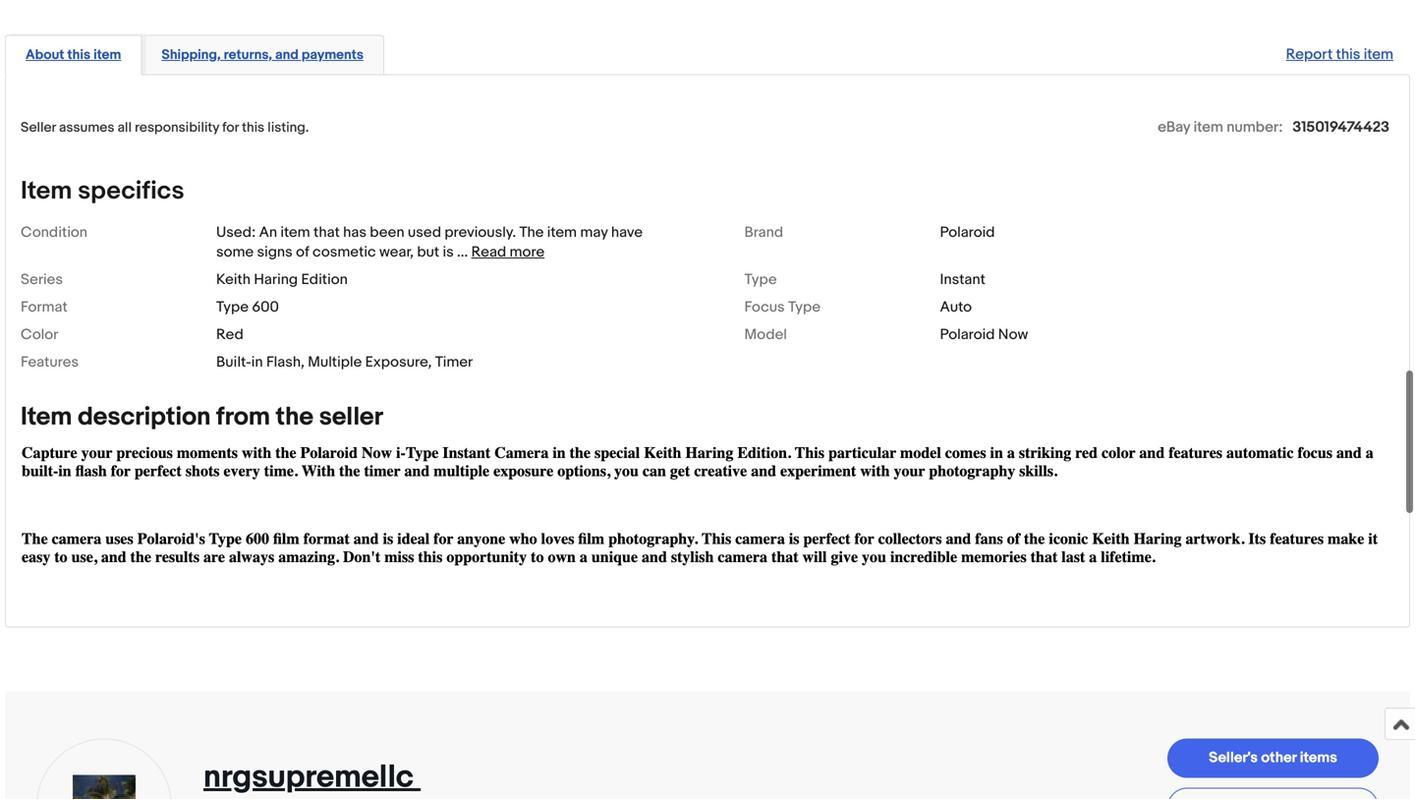 Task type: describe. For each thing, give the bounding box(es) containing it.
features
[[21, 352, 79, 370]]

description
[[78, 401, 211, 431]]

but
[[417, 242, 439, 260]]

number:
[[1227, 117, 1283, 135]]

used:
[[216, 223, 256, 240]]

signs
[[257, 242, 293, 260]]

auto
[[940, 297, 972, 315]]

item description from the seller
[[21, 401, 383, 431]]

keith haring edition
[[216, 270, 348, 287]]

in
[[251, 352, 263, 370]]

been
[[370, 223, 405, 240]]

shipping,
[[162, 46, 221, 62]]

built-in flash, multiple exposure, timer
[[216, 352, 473, 370]]

this for about
[[67, 46, 90, 62]]

for
[[222, 118, 239, 135]]

read more button
[[471, 242, 545, 260]]

more
[[510, 242, 545, 260]]

nrgsupremellc
[[203, 757, 414, 796]]

report
[[1286, 45, 1333, 62]]

polaroid now
[[940, 325, 1028, 342]]

item for item specifics
[[21, 175, 72, 205]]

read more
[[471, 242, 545, 260]]

timer
[[435, 352, 473, 370]]

cosmetic
[[312, 242, 376, 260]]

the
[[519, 223, 544, 240]]

model
[[745, 325, 787, 342]]

instant
[[940, 270, 986, 287]]

format
[[21, 297, 68, 315]]

type 600
[[216, 297, 279, 315]]

may
[[580, 223, 608, 240]]

600
[[252, 297, 279, 315]]

flash,
[[266, 352, 305, 370]]

other
[[1261, 748, 1297, 766]]

about this item button
[[26, 45, 121, 63]]

read
[[471, 242, 506, 260]]

listing.
[[268, 118, 309, 135]]

focus type
[[745, 297, 821, 315]]

type for type 600
[[216, 297, 249, 315]]

and
[[275, 46, 299, 62]]

seller
[[21, 118, 56, 135]]

type for type
[[745, 270, 777, 287]]

an
[[259, 223, 277, 240]]

item for item description from the seller
[[21, 401, 72, 431]]

about
[[26, 46, 64, 62]]

payments
[[302, 46, 364, 62]]

shipping, returns, and payments
[[162, 46, 364, 62]]

...
[[457, 242, 468, 260]]

this for report
[[1336, 45, 1361, 62]]

keith
[[216, 270, 251, 287]]

polaroid for polaroid
[[940, 223, 995, 240]]

report this item
[[1286, 45, 1394, 62]]

seller
[[319, 401, 383, 431]]

specifics
[[78, 175, 184, 205]]

item right the
[[547, 223, 577, 240]]

of
[[296, 242, 309, 260]]

responsibility
[[135, 118, 219, 135]]

from
[[216, 401, 270, 431]]

shipping, returns, and payments button
[[162, 45, 364, 63]]



Task type: locate. For each thing, give the bounding box(es) containing it.
item specifics
[[21, 175, 184, 205]]

color
[[21, 325, 58, 342]]

item for about this item
[[94, 46, 121, 62]]

condition
[[21, 223, 87, 240]]

1 polaroid from the top
[[940, 223, 995, 240]]

0 vertical spatial item
[[21, 175, 72, 205]]

polaroid for polaroid now
[[940, 325, 995, 342]]

item
[[1364, 45, 1394, 62], [94, 46, 121, 62], [1194, 117, 1223, 135], [281, 223, 310, 240], [547, 223, 577, 240]]

polaroid down auto
[[940, 325, 995, 342]]

ebay
[[1158, 117, 1190, 135]]

focus
[[745, 297, 785, 315]]

all
[[118, 118, 132, 135]]

some
[[216, 242, 254, 260]]

has
[[343, 223, 367, 240]]

type
[[745, 270, 777, 287], [216, 297, 249, 315], [788, 297, 821, 315]]

haring
[[254, 270, 298, 287]]

type up "focus"
[[745, 270, 777, 287]]

is
[[443, 242, 454, 260]]

brand
[[745, 223, 783, 240]]

this right "for"
[[242, 118, 264, 135]]

2 item from the top
[[21, 401, 72, 431]]

item right ebay
[[1194, 117, 1223, 135]]

seller assumes all responsibility for this listing.
[[21, 118, 309, 135]]

item right about
[[94, 46, 121, 62]]

0 horizontal spatial type
[[216, 297, 249, 315]]

seller's
[[1209, 748, 1258, 766]]

polaroid
[[940, 223, 995, 240], [940, 325, 995, 342]]

that
[[314, 223, 340, 240]]

2 polaroid from the top
[[940, 325, 995, 342]]

this
[[1336, 45, 1361, 62], [67, 46, 90, 62], [242, 118, 264, 135]]

item inside report this item link
[[1364, 45, 1394, 62]]

1 horizontal spatial this
[[242, 118, 264, 135]]

item right report on the top of page
[[1364, 45, 1394, 62]]

items
[[1300, 748, 1338, 766]]

polaroid up instant
[[940, 223, 995, 240]]

returns,
[[224, 46, 272, 62]]

this right about
[[67, 46, 90, 62]]

built-
[[216, 352, 251, 370]]

used
[[408, 223, 441, 240]]

item down the features
[[21, 401, 72, 431]]

315019474423
[[1293, 117, 1390, 135]]

report this item link
[[1276, 35, 1404, 72]]

used: an item that has been used previously. the item may have some signs of cosmetic wear, but is ...
[[216, 223, 643, 260]]

assumes
[[59, 118, 114, 135]]

multiple
[[308, 352, 362, 370]]

1 horizontal spatial type
[[745, 270, 777, 287]]

this inside button
[[67, 46, 90, 62]]

this right report on the top of page
[[1336, 45, 1361, 62]]

type down keith
[[216, 297, 249, 315]]

exposure,
[[365, 352, 432, 370]]

edition
[[301, 270, 348, 287]]

1 vertical spatial polaroid
[[940, 325, 995, 342]]

nrgsupremellc image
[[73, 774, 136, 799]]

2 horizontal spatial this
[[1336, 45, 1361, 62]]

0 vertical spatial polaroid
[[940, 223, 995, 240]]

now
[[998, 325, 1028, 342]]

tab list containing about this item
[[5, 30, 1410, 74]]

seller's other items
[[1209, 748, 1338, 766]]

seller's other items link
[[1168, 738, 1379, 777]]

series
[[21, 270, 63, 287]]

wear,
[[379, 242, 414, 260]]

have
[[611, 223, 643, 240]]

1 item from the top
[[21, 175, 72, 205]]

previously.
[[445, 223, 516, 240]]

1 vertical spatial item
[[21, 401, 72, 431]]

ebay item number: 315019474423
[[1158, 117, 1390, 135]]

item for used: an item that has been used previously. the item may have some signs of cosmetic wear, but is ...
[[281, 223, 310, 240]]

the
[[276, 401, 314, 431]]

item up condition
[[21, 175, 72, 205]]

0 horizontal spatial this
[[67, 46, 90, 62]]

nrgsupremellc link
[[203, 757, 421, 796]]

item inside about this item button
[[94, 46, 121, 62]]

about this item
[[26, 46, 121, 62]]

item up the of
[[281, 223, 310, 240]]

2 horizontal spatial type
[[788, 297, 821, 315]]

type right "focus"
[[788, 297, 821, 315]]

item
[[21, 175, 72, 205], [21, 401, 72, 431]]

item for report this item
[[1364, 45, 1394, 62]]

tab list
[[5, 30, 1410, 74]]

red
[[216, 325, 244, 342]]



Task type: vqa. For each thing, say whether or not it's contained in the screenshot.


